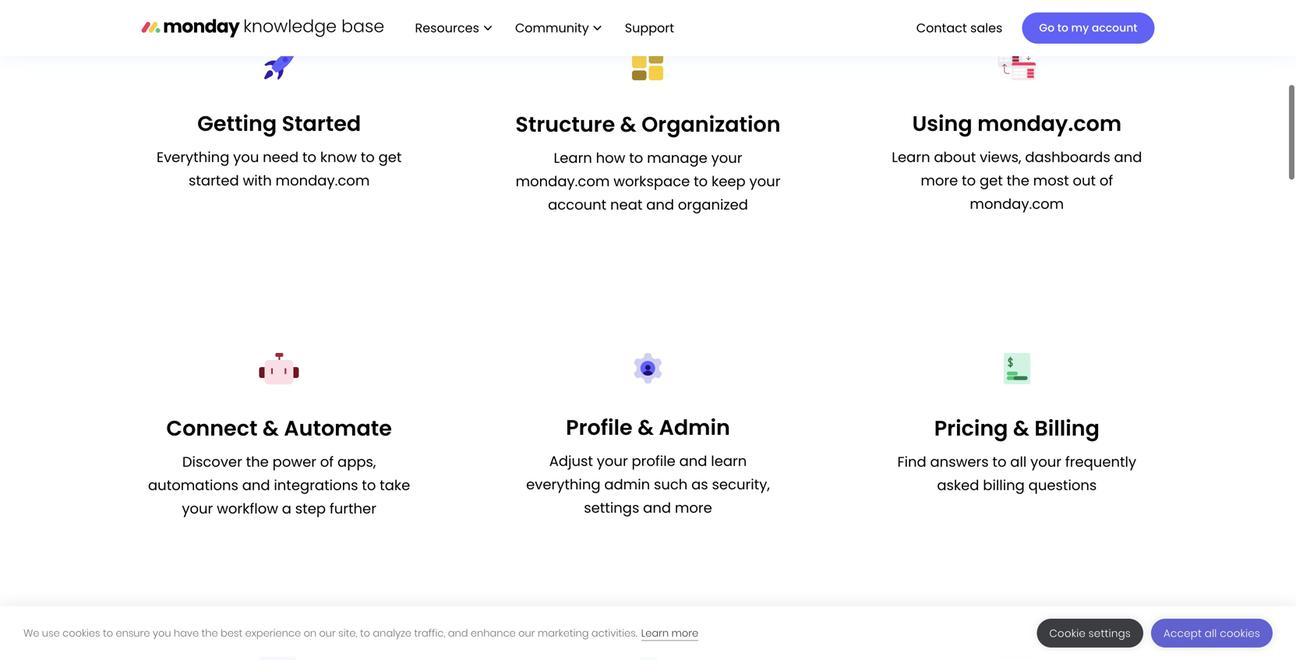 Task type: locate. For each thing, give the bounding box(es) containing it.
automate
[[284, 414, 392, 443]]

monday.com down 'most' on the top of page
[[970, 194, 1064, 214]]

1 vertical spatial the
[[246, 452, 269, 472]]

we
[[23, 626, 39, 640]]

cookies
[[62, 626, 100, 640], [1220, 626, 1261, 641]]

analyze
[[373, 626, 412, 640]]

1 vertical spatial all
[[1205, 626, 1217, 641]]

0 horizontal spatial cookies
[[62, 626, 100, 640]]

monday.com inside learn about views, dashboards and more to get the most out of monday.com
[[970, 194, 1064, 214]]

billing
[[1035, 414, 1100, 443]]

contact sales link
[[909, 15, 1011, 41]]

learn down structure
[[554, 148, 592, 168]]

community
[[515, 19, 589, 36]]

1 cookies from the left
[[62, 626, 100, 640]]

0 horizontal spatial settings
[[584, 498, 640, 518]]

more inside adjust your profile and learn everything admin such as security, settings and more
[[675, 498, 712, 518]]

everything you need to know to get started with monday.com
[[157, 147, 402, 191]]

marketing
[[538, 626, 589, 640]]

get
[[379, 147, 402, 167], [980, 171, 1003, 191]]

2 our from the left
[[519, 626, 535, 640]]

of
[[1100, 171, 1113, 191], [320, 452, 334, 472]]

list
[[400, 0, 687, 56]]

0 vertical spatial account
[[1092, 20, 1138, 35]]

get right know
[[379, 147, 402, 167]]

asked
[[937, 476, 980, 495]]

cookies inside button
[[1220, 626, 1261, 641]]

1 vertical spatial account
[[548, 195, 607, 215]]

0 horizontal spatial of
[[320, 452, 334, 472]]

account
[[1092, 20, 1138, 35], [548, 195, 607, 215]]

your right keep
[[750, 172, 781, 191]]

further
[[330, 499, 376, 519]]

our
[[319, 626, 336, 640], [519, 626, 535, 640]]

to right "need"
[[302, 147, 317, 167]]

monday.com inside "learn how to manage your monday.com workspace to keep your account neat and organized"
[[516, 172, 610, 191]]

accept all cookies
[[1164, 626, 1261, 641]]

the down views,
[[1007, 171, 1030, 191]]

2 horizontal spatial the
[[1007, 171, 1030, 191]]

cookies right use
[[62, 626, 100, 640]]

to inside learn about views, dashboards and more to get the most out of monday.com
[[962, 171, 976, 191]]

monday.com up dashboards
[[978, 109, 1122, 138]]

your up questions
[[1031, 452, 1062, 472]]

2 vertical spatial the
[[202, 626, 218, 640]]

1 vertical spatial more
[[675, 498, 712, 518]]

you inside dialog
[[153, 626, 171, 640]]

account left neat
[[548, 195, 607, 215]]

0 vertical spatial settings
[[584, 498, 640, 518]]

of inside discover the power of apps, automations and integrations to take your workflow a step further
[[320, 452, 334, 472]]

you left have
[[153, 626, 171, 640]]

1 vertical spatial you
[[153, 626, 171, 640]]

and down workspace
[[646, 195, 674, 215]]

all up billing
[[1011, 452, 1027, 472]]

1 vertical spatial settings
[[1089, 626, 1131, 641]]

0 horizontal spatial account
[[548, 195, 607, 215]]

workflow
[[217, 499, 278, 519]]

out
[[1073, 171, 1096, 191]]

learn inside "learn how to manage your monday.com workspace to keep your account neat and organized"
[[554, 148, 592, 168]]

to up billing
[[993, 452, 1007, 472]]

1 horizontal spatial all
[[1205, 626, 1217, 641]]

& up the profile
[[638, 413, 654, 442]]

settings
[[584, 498, 640, 518], [1089, 626, 1131, 641]]

1 vertical spatial of
[[320, 452, 334, 472]]

settings down admin
[[584, 498, 640, 518]]

on
[[304, 626, 317, 640]]

learn inside dialog
[[641, 626, 669, 640]]

enhance
[[471, 626, 516, 640]]

more inside dialog
[[672, 626, 699, 640]]

&
[[620, 110, 637, 139], [638, 413, 654, 442], [263, 414, 279, 443], [1013, 414, 1030, 443]]

power
[[273, 452, 316, 472]]

cookies for all
[[1220, 626, 1261, 641]]

1 horizontal spatial cookies
[[1220, 626, 1261, 641]]

organized
[[678, 195, 748, 215]]

to down about
[[962, 171, 976, 191]]

structure
[[516, 110, 615, 139]]

1 horizontal spatial get
[[980, 171, 1003, 191]]

to right how
[[629, 148, 643, 168]]

learn inside learn about views, dashboards and more to get the most out of monday.com
[[892, 147, 930, 167]]

& up how
[[620, 110, 637, 139]]

2 horizontal spatial learn
[[892, 147, 930, 167]]

resources
[[415, 19, 479, 36]]

& up find answers to all your frequently asked billing questions
[[1013, 414, 1030, 443]]

your up admin
[[597, 451, 628, 471]]

experience
[[245, 626, 301, 640]]

our right the on on the left of the page
[[319, 626, 336, 640]]

0 horizontal spatial all
[[1011, 452, 1027, 472]]

the left best
[[202, 626, 218, 640]]

0 vertical spatial of
[[1100, 171, 1113, 191]]

1 horizontal spatial you
[[233, 147, 259, 167]]

1 vertical spatial get
[[980, 171, 1003, 191]]

all inside find answers to all your frequently asked billing questions
[[1011, 452, 1027, 472]]

find answers to all your frequently asked billing questions
[[898, 452, 1137, 495]]

cookie
[[1050, 626, 1086, 641]]

to right site,
[[360, 626, 370, 640]]

1 horizontal spatial the
[[246, 452, 269, 472]]

of right out at right
[[1100, 171, 1113, 191]]

learn
[[892, 147, 930, 167], [554, 148, 592, 168], [641, 626, 669, 640]]

2 vertical spatial more
[[672, 626, 699, 640]]

go to my account link
[[1022, 12, 1155, 44]]

learn right activities.
[[641, 626, 669, 640]]

and right dashboards
[[1114, 147, 1142, 167]]

settings right cookie
[[1089, 626, 1131, 641]]

get inside the everything you need to know to get started with monday.com
[[379, 147, 402, 167]]

0 horizontal spatial our
[[319, 626, 336, 640]]

we use cookies to ensure you have the best experience on our site, to analyze traffic, and enhance our marketing activities. learn more
[[23, 626, 699, 640]]

monday.com down know
[[276, 171, 370, 191]]

answers
[[930, 452, 989, 472]]

pricing
[[935, 414, 1008, 443]]

of inside learn about views, dashboards and more to get the most out of monday.com
[[1100, 171, 1113, 191]]

all right the accept
[[1205, 626, 1217, 641]]

account inside "learn how to manage your monday.com workspace to keep your account neat and organized"
[[548, 195, 607, 215]]

0 vertical spatial you
[[233, 147, 259, 167]]

1 horizontal spatial of
[[1100, 171, 1113, 191]]

and inside dialog
[[448, 626, 468, 640]]

you
[[233, 147, 259, 167], [153, 626, 171, 640]]

contact sales
[[917, 19, 1003, 36]]

sales
[[971, 19, 1003, 36]]

more down about
[[921, 171, 958, 191]]

1 horizontal spatial account
[[1092, 20, 1138, 35]]

1 horizontal spatial our
[[519, 626, 535, 640]]

learn for structure
[[554, 148, 592, 168]]

most
[[1033, 171, 1069, 191]]

structure & organization
[[516, 110, 781, 139]]

frequently
[[1066, 452, 1137, 472]]

and up "workflow"
[[242, 476, 270, 495]]

your inside discover the power of apps, automations and integrations to take your workflow a step further
[[182, 499, 213, 519]]

account right my
[[1092, 20, 1138, 35]]

site,
[[338, 626, 357, 640]]

0 vertical spatial the
[[1007, 171, 1030, 191]]

support
[[625, 19, 674, 36]]

profile
[[566, 413, 633, 442]]

monday.com down how
[[516, 172, 610, 191]]

and right traffic,
[[448, 626, 468, 640]]

of up integrations
[[320, 452, 334, 472]]

traffic,
[[414, 626, 445, 640]]

our right the enhance
[[519, 626, 535, 640]]

all
[[1011, 452, 1027, 472], [1205, 626, 1217, 641]]

the
[[1007, 171, 1030, 191], [246, 452, 269, 472], [202, 626, 218, 640]]

cookie settings
[[1050, 626, 1131, 641]]

0 horizontal spatial you
[[153, 626, 171, 640]]

1 horizontal spatial settings
[[1089, 626, 1131, 641]]

dashboards
[[1025, 147, 1111, 167]]

and down such
[[643, 498, 671, 518]]

know
[[320, 147, 357, 167]]

your down automations
[[182, 499, 213, 519]]

get down views,
[[980, 171, 1003, 191]]

to inside discover the power of apps, automations and integrations to take your workflow a step further
[[362, 476, 376, 495]]

you inside the everything you need to know to get started with monday.com
[[233, 147, 259, 167]]

0 vertical spatial get
[[379, 147, 402, 167]]

0 horizontal spatial the
[[202, 626, 218, 640]]

all inside button
[[1205, 626, 1217, 641]]

0 horizontal spatial get
[[379, 147, 402, 167]]

account inside main element
[[1092, 20, 1138, 35]]

0 vertical spatial more
[[921, 171, 958, 191]]

about
[[934, 147, 976, 167]]

1 horizontal spatial learn
[[641, 626, 669, 640]]

to right go
[[1058, 20, 1069, 35]]

the left power
[[246, 452, 269, 472]]

community link
[[507, 15, 609, 41]]

activities.
[[592, 626, 637, 640]]

dialog
[[0, 607, 1296, 660]]

how
[[596, 148, 626, 168]]

cookies right the accept
[[1220, 626, 1261, 641]]

to left take
[[362, 476, 376, 495]]

0 vertical spatial all
[[1011, 452, 1027, 472]]

& up power
[[263, 414, 279, 443]]

more down as
[[675, 498, 712, 518]]

learn left about
[[892, 147, 930, 167]]

and inside discover the power of apps, automations and integrations to take your workflow a step further
[[242, 476, 270, 495]]

views,
[[980, 147, 1022, 167]]

more right activities.
[[672, 626, 699, 640]]

and
[[1114, 147, 1142, 167], [646, 195, 674, 215], [679, 451, 707, 471], [242, 476, 270, 495], [643, 498, 671, 518], [448, 626, 468, 640]]

workspace
[[614, 172, 690, 191]]

you up with
[[233, 147, 259, 167]]

apps,
[[338, 452, 376, 472]]

2 cookies from the left
[[1220, 626, 1261, 641]]

started
[[189, 171, 239, 191]]

accept
[[1164, 626, 1202, 641]]

0 horizontal spatial learn
[[554, 148, 592, 168]]

your
[[711, 148, 743, 168], [750, 172, 781, 191], [597, 451, 628, 471], [1031, 452, 1062, 472], [182, 499, 213, 519]]



Task type: describe. For each thing, give the bounding box(es) containing it.
with
[[243, 171, 272, 191]]

my
[[1072, 20, 1089, 35]]

best
[[221, 626, 243, 640]]

learn
[[711, 451, 747, 471]]

go
[[1039, 20, 1055, 35]]

pricing & billing
[[935, 414, 1100, 443]]

the inside learn about views, dashboards and more to get the most out of monday.com
[[1007, 171, 1030, 191]]

admin
[[659, 413, 730, 442]]

main element
[[400, 0, 1155, 56]]

monday.com logo image
[[141, 11, 384, 44]]

getting started
[[197, 109, 361, 138]]

have
[[174, 626, 199, 640]]

accept all cookies button
[[1151, 619, 1273, 648]]

manage
[[647, 148, 708, 168]]

organization
[[642, 110, 781, 139]]

ensure
[[116, 626, 150, 640]]

take
[[380, 476, 410, 495]]

the inside dialog
[[202, 626, 218, 640]]

& for billing
[[1013, 414, 1030, 443]]

such
[[654, 475, 688, 495]]

need
[[263, 147, 299, 167]]

& for organization
[[620, 110, 637, 139]]

to inside find answers to all your frequently asked billing questions
[[993, 452, 1007, 472]]

adjust
[[549, 451, 593, 471]]

profile
[[632, 451, 676, 471]]

and inside learn about views, dashboards and more to get the most out of monday.com
[[1114, 147, 1142, 167]]

neat
[[610, 195, 643, 215]]

automations
[[148, 476, 238, 495]]

step
[[295, 499, 326, 519]]

& for automate
[[263, 414, 279, 443]]

connect
[[166, 414, 258, 443]]

learn how to manage your monday.com workspace to keep your account neat and organized
[[516, 148, 781, 215]]

your up keep
[[711, 148, 743, 168]]

everything
[[526, 475, 601, 495]]

more inside learn about views, dashboards and more to get the most out of monday.com
[[921, 171, 958, 191]]

resources link
[[407, 15, 500, 41]]

questions
[[1029, 476, 1097, 495]]

learn for using
[[892, 147, 930, 167]]

getting
[[197, 109, 277, 138]]

settings inside adjust your profile and learn everything admin such as security, settings and more
[[584, 498, 640, 518]]

adjust your profile and learn everything admin such as security, settings and more
[[526, 451, 770, 518]]

go to my account
[[1039, 20, 1138, 35]]

profile & admin
[[566, 413, 730, 442]]

& for admin
[[638, 413, 654, 442]]

using
[[912, 109, 973, 138]]

integrations
[[274, 476, 358, 495]]

as
[[692, 475, 708, 495]]

use
[[42, 626, 60, 640]]

to inside main element
[[1058, 20, 1069, 35]]

admin
[[604, 475, 650, 495]]

billing
[[983, 476, 1025, 495]]

1 our from the left
[[319, 626, 336, 640]]

monday.com inside the everything you need to know to get started with monday.com
[[276, 171, 370, 191]]

connect & automate
[[166, 414, 392, 443]]

dialog containing cookie settings
[[0, 607, 1296, 660]]

everything
[[157, 147, 229, 167]]

list containing resources
[[400, 0, 687, 56]]

to right know
[[361, 147, 375, 167]]

settings inside button
[[1089, 626, 1131, 641]]

your inside find answers to all your frequently asked billing questions
[[1031, 452, 1062, 472]]

discover the power of apps, automations and integrations to take your workflow a step further
[[148, 452, 410, 519]]

learn more link
[[641, 626, 699, 641]]

to up organized on the right of the page
[[694, 172, 708, 191]]

keep
[[712, 172, 746, 191]]

a
[[282, 499, 292, 519]]

get inside learn about views, dashboards and more to get the most out of monday.com
[[980, 171, 1003, 191]]

and up as
[[679, 451, 707, 471]]

to left the ensure
[[103, 626, 113, 640]]

your inside adjust your profile and learn everything admin such as security, settings and more
[[597, 451, 628, 471]]

contact
[[917, 19, 967, 36]]

cookies for use
[[62, 626, 100, 640]]

cookie settings button
[[1037, 619, 1144, 648]]

security,
[[712, 475, 770, 495]]

using monday.com
[[912, 109, 1122, 138]]

started
[[282, 109, 361, 138]]

learn about views, dashboards and more to get the most out of monday.com
[[892, 147, 1142, 214]]

the inside discover the power of apps, automations and integrations to take your workflow a step further
[[246, 452, 269, 472]]

and inside "learn how to manage your monday.com workspace to keep your account neat and organized"
[[646, 195, 674, 215]]

find
[[898, 452, 927, 472]]

discover
[[182, 452, 242, 472]]



Task type: vqa. For each thing, say whether or not it's contained in the screenshot.
get
yes



